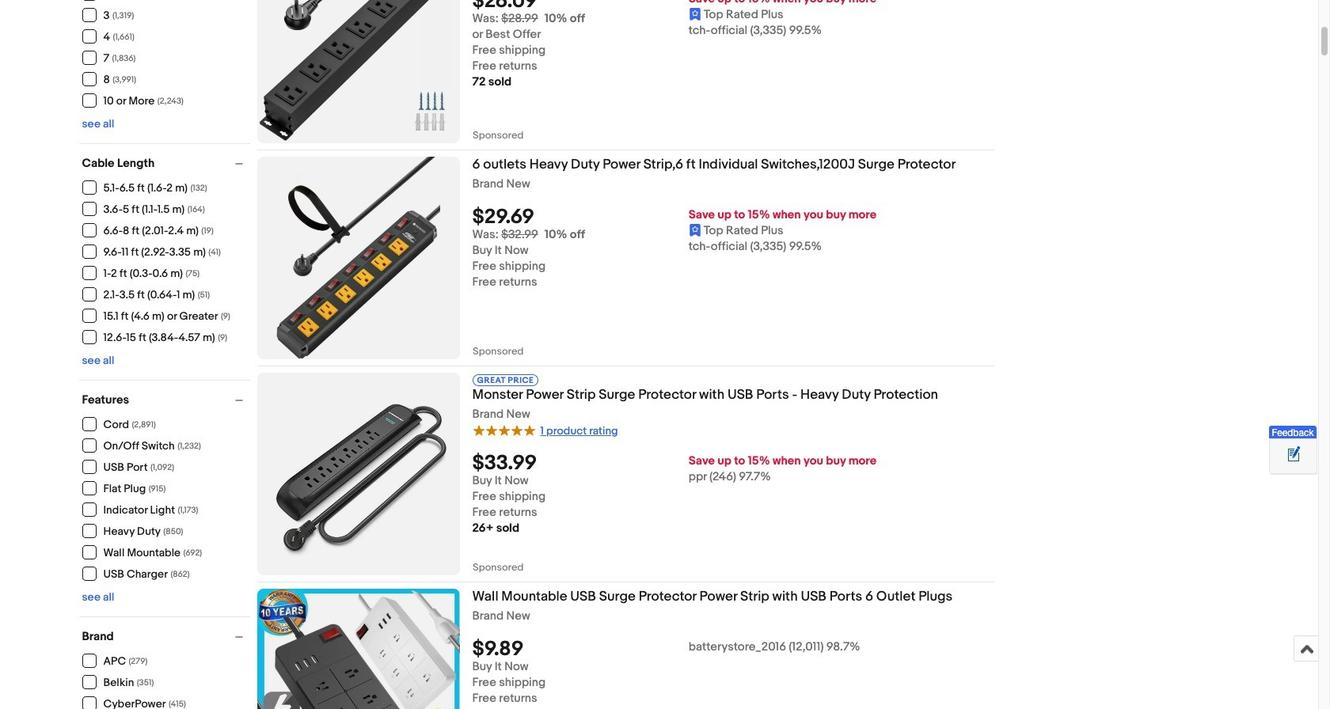 Task type: describe. For each thing, give the bounding box(es) containing it.
monster power strip surge protector with usb ports - heavy duty protection image
[[257, 373, 460, 576]]

6 outlets heavy duty power strip,6 ft  individual switches,1200j surge protector image
[[276, 157, 440, 360]]

crst 6-outlet heavy duty power strip with surge protector, mountable, 6 ft/14awg image
[[257, 0, 460, 143]]

2 heading from the top
[[472, 387, 938, 403]]



Task type: vqa. For each thing, say whether or not it's contained in the screenshot.
Wall Mountable USB Surge Protector Power Strip with USB Ports 6 Outlet Plugs image
yes



Task type: locate. For each thing, give the bounding box(es) containing it.
heading for 6 outlets heavy duty power strip,6 ft  individual switches,1200j surge protector image
[[472, 157, 956, 173]]

heading for wall mountable usb surge protector power strip with usb ports 6 outlet plugs image
[[472, 589, 953, 605]]

None text field
[[472, 100, 524, 143], [472, 532, 524, 576], [472, 100, 524, 143], [472, 532, 524, 576]]

None text field
[[472, 11, 538, 26], [472, 227, 538, 242], [472, 316, 524, 360], [472, 11, 538, 26], [472, 227, 538, 242], [472, 316, 524, 360]]

0 vertical spatial heading
[[472, 157, 956, 173]]

1 vertical spatial heading
[[472, 387, 938, 403]]

3 heading from the top
[[472, 589, 953, 605]]

wall mountable usb surge protector power strip with usb ports 6 outlet plugs image
[[257, 589, 460, 710]]

1 heading from the top
[[472, 157, 956, 173]]

2 vertical spatial heading
[[472, 589, 953, 605]]

heading
[[472, 157, 956, 173], [472, 387, 938, 403], [472, 589, 953, 605]]



